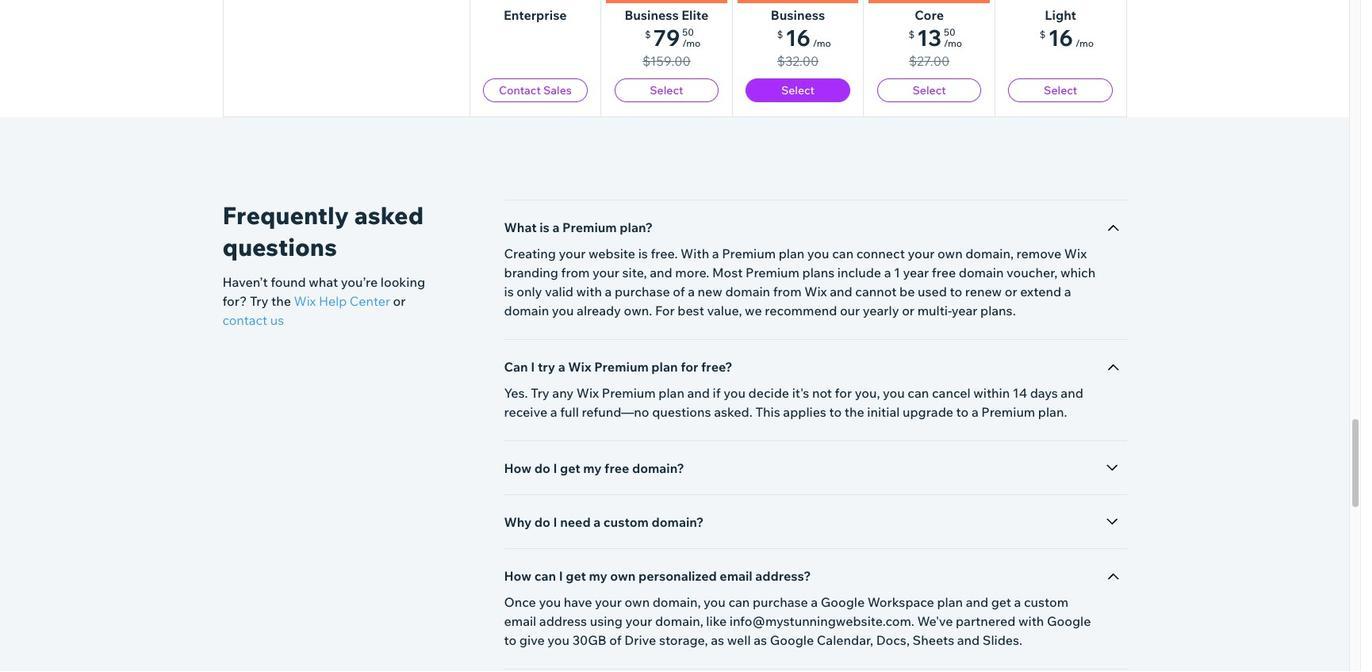 Task type: describe. For each thing, give the bounding box(es) containing it.
$159.00
[[642, 53, 691, 69]]

contact
[[222, 313, 267, 328]]

like
[[706, 614, 727, 630]]

custom inside once you have your own domain, you can purchase a google workspace plan and get a custom email address using your domain, like info@mystunningwebsite.com. we've partnered with google to give you 30gb of drive storage, as well as google calendar, docs, sheets and slides.
[[1024, 595, 1069, 611]]

and up our
[[830, 284, 852, 300]]

drive
[[624, 633, 656, 649]]

extend
[[1020, 284, 1061, 300]]

docs,
[[876, 633, 910, 649]]

slides.
[[983, 633, 1023, 649]]

do for why
[[534, 515, 550, 531]]

we've
[[917, 614, 953, 630]]

own inside creating your website is free. with a premium plan you can connect your own domain, remove wix branding from your site, and more. most premium plans include a 1 year free domain voucher, which is only valid with a purchase of a new domain from wix and cannot be used to renew or extend a domain you already own. for best value, we recommend our yearly or multi-year plans.
[[938, 246, 963, 262]]

and left if
[[687, 385, 710, 401]]

for
[[655, 303, 675, 319]]

2 10 from the left
[[694, 0, 706, 14]]

contact
[[499, 83, 541, 98]]

your up used
[[908, 246, 935, 262]]

wix help center link
[[294, 292, 390, 311]]

0 horizontal spatial domain
[[504, 303, 549, 319]]

you're
[[341, 274, 378, 290]]

plans
[[802, 265, 835, 281]]

you,
[[855, 385, 880, 401]]

to down not
[[829, 405, 842, 420]]

need
[[560, 515, 591, 531]]

plan?
[[620, 220, 653, 236]]

and up plan.
[[1061, 385, 1083, 401]]

calendar,
[[817, 633, 873, 649]]

for?
[[222, 293, 247, 309]]

1 as from the left
[[711, 633, 724, 649]]

free?
[[701, 359, 732, 375]]

plan left free?
[[651, 359, 678, 375]]

13
[[917, 24, 942, 52]]

purchase inside creating your website is free. with a premium plan you can connect your own domain, remove wix branding from your site, and more. most premium plans include a 1 year free domain voucher, which is only valid with a purchase of a new domain from wix and cannot be used to renew or extend a domain you already own. for best value, we recommend our yearly or multi-year plans.
[[615, 284, 670, 300]]

2 vertical spatial is
[[504, 284, 514, 300]]

/mo inside core $ 13 50 /mo $27.00
[[944, 37, 962, 49]]

try inside try the wix help center or contact us
[[250, 293, 268, 309]]

our
[[840, 303, 860, 319]]

select for 16
[[1044, 83, 1077, 98]]

select for 79
[[650, 83, 683, 98]]

we
[[745, 303, 762, 319]]

found
[[271, 274, 306, 290]]

primary plus 5
[[761, 0, 835, 14]]

1 horizontal spatial google
[[821, 595, 865, 611]]

$32.00
[[777, 53, 819, 69]]

with inside once you have your own domain, you can purchase a google workspace plan and get a custom email address using your domain, like info@mystunningwebsite.com. we've partnered with google to give you 30gb of drive storage, as well as google calendar, docs, sheets and slides.
[[1018, 614, 1044, 630]]

1 horizontal spatial or
[[902, 303, 915, 319]]

you right if
[[724, 385, 746, 401]]

0 horizontal spatial for
[[681, 359, 698, 375]]

domain? for why do i need a custom domain?
[[652, 515, 704, 531]]

receive
[[504, 405, 547, 420]]

or inside try the wix help center or contact us
[[393, 293, 406, 309]]

with inside creating your website is free. with a premium plan you can connect your own domain, remove wix branding from your site, and more. most premium plans include a 1 year free domain voucher, which is only valid with a purchase of a new domain from wix and cannot be used to renew or extend a domain you already own. for best value, we recommend our yearly or multi-year plans.
[[576, 284, 602, 300]]

your down website
[[593, 265, 619, 281]]

0 horizontal spatial google
[[770, 633, 814, 649]]

frequently
[[222, 201, 349, 231]]

core
[[915, 7, 944, 23]]

1 plus from the left
[[538, 0, 560, 14]]

you down address
[[548, 633, 570, 649]]

using
[[590, 614, 623, 630]]

domain? for how do i get my free domain?
[[632, 461, 684, 477]]

to inside creating your website is free. with a premium plan you can connect your own domain, remove wix branding from your site, and more. most premium plans include a 1 year free domain voucher, which is only valid with a purchase of a new domain from wix and cannot be used to renew or extend a domain you already own. for best value, we recommend our yearly or multi-year plans.
[[950, 284, 962, 300]]

show
[[606, 64, 640, 80]]

the inside try the wix help center or contact us
[[271, 293, 291, 309]]

3 plus from the left
[[804, 0, 826, 14]]

refund—no
[[582, 405, 649, 420]]

center
[[350, 293, 390, 309]]

within
[[973, 385, 1010, 401]]

a right what
[[552, 220, 560, 236]]

plan inside yes. try any wix premium plan and if you decide it's not for you, you can cancel within 14 days and receive a full refund—no questions asked. this applies to the initial upgrade to a premium plan.
[[659, 385, 684, 401]]

and down partnered
[[957, 633, 980, 649]]

14
[[1013, 385, 1027, 401]]

1 vertical spatial own
[[610, 569, 636, 585]]

connect
[[856, 246, 905, 262]]

can i try a wix premium plan for free?
[[504, 359, 732, 375]]

/mo inside business $ 16 /mo $32.00
[[813, 37, 831, 49]]

well
[[727, 633, 751, 649]]

get for can
[[566, 569, 586, 585]]

contact sales
[[499, 83, 572, 98]]

domain, inside creating your website is free. with a premium plan you can connect your own domain, remove wix branding from your site, and more. most premium plans include a 1 year free domain voucher, which is only valid with a purchase of a new domain from wix and cannot be used to renew or extend a domain you already own. for best value, we recommend our yearly or multi-year plans.
[[965, 246, 1014, 262]]

select button for 16
[[1008, 79, 1113, 102]]

contact us link
[[222, 311, 284, 330]]

1 vertical spatial year
[[952, 303, 978, 319]]

2 vertical spatial domain,
[[655, 614, 703, 630]]

renew
[[965, 284, 1002, 300]]

try inside yes. try any wix premium plan and if you decide it's not for you, you can cancel within 14 days and receive a full refund—no questions asked. this applies to the initial upgrade to a premium plan.
[[531, 385, 549, 401]]

get for do
[[560, 461, 580, 477]]

most
[[712, 265, 743, 281]]

you up plans
[[807, 246, 829, 262]]

your up using
[[595, 595, 622, 611]]

yearly
[[863, 303, 899, 319]]

50 inside business elite $ 79 50 /mo $159.00
[[682, 26, 694, 38]]

plans.
[[980, 303, 1016, 319]]

frequently asked questions
[[222, 201, 424, 263]]

wix down plans
[[804, 284, 827, 300]]

light
[[1045, 7, 1076, 23]]

1 horizontal spatial from
[[773, 284, 802, 300]]

include
[[837, 265, 881, 281]]

can inside creating your website is free. with a premium plan you can connect your own domain, remove wix branding from your site, and more. most premium plans include a 1 year free domain voucher, which is only valid with a purchase of a new domain from wix and cannot be used to renew or extend a domain you already own. for best value, we recommend our yearly or multi-year plans.
[[832, 246, 854, 262]]

used
[[918, 284, 947, 300]]

1 primary from the left
[[496, 0, 536, 14]]

which
[[1060, 265, 1096, 281]]

days
[[1030, 385, 1058, 401]]

try the wix help center or contact us
[[222, 293, 406, 328]]

i for how can i get my own personalized email address?
[[559, 569, 563, 585]]

0 vertical spatial domain
[[959, 265, 1004, 281]]

with
[[681, 246, 709, 262]]

info@mystunningwebsite.com.
[[730, 614, 914, 630]]

sales
[[543, 83, 572, 98]]

address
[[539, 614, 587, 630]]

branding
[[504, 265, 558, 281]]

1
[[894, 265, 900, 281]]

a right the with
[[712, 246, 719, 262]]

what is a premium plan?
[[504, 220, 653, 236]]

recommend
[[765, 303, 837, 319]]

select button for 13
[[877, 79, 981, 102]]

show more features button
[[587, 58, 762, 86]]

2 primary from the left
[[627, 0, 667, 14]]

can inside yes. try any wix premium plan and if you decide it's not for you, you can cancel within 14 days and receive a full refund—no questions asked. this applies to the initial upgrade to a premium plan.
[[908, 385, 929, 401]]

questions inside yes. try any wix premium plan and if you decide it's not for you, you can cancel within 14 days and receive a full refund—no questions asked. this applies to the initial upgrade to a premium plan.
[[652, 405, 711, 420]]

2 plus from the left
[[670, 0, 691, 14]]

new
[[698, 284, 722, 300]]

have
[[564, 595, 592, 611]]

sheets
[[913, 633, 954, 649]]

remove
[[1017, 246, 1061, 262]]

a down the within on the bottom right of page
[[972, 405, 979, 420]]

my for own
[[589, 569, 607, 585]]

5
[[828, 0, 835, 14]]

try
[[538, 359, 555, 375]]

2 select from the left
[[781, 83, 815, 98]]

purchase inside once you have your own domain, you can purchase a google workspace plan and get a custom email address using your domain, like info@mystunningwebsite.com. we've partnered with google to give you 30gb of drive storage, as well as google calendar, docs, sheets and slides.
[[753, 595, 808, 611]]

0 horizontal spatial from
[[561, 265, 590, 281]]

a left new
[[688, 284, 695, 300]]

0 vertical spatial is
[[540, 220, 550, 236]]

and up partnered
[[966, 595, 988, 611]]

what
[[309, 274, 338, 290]]

a right try
[[558, 359, 565, 375]]

only
[[517, 284, 542, 300]]



Task type: vqa. For each thing, say whether or not it's contained in the screenshot.
Get Started at the bottom left of page
no



Task type: locate. For each thing, give the bounding box(es) containing it.
i for how do i get my free domain?
[[553, 461, 557, 477]]

1 10 from the left
[[563, 0, 575, 14]]

/mo right 79
[[682, 37, 701, 49]]

1 business from the left
[[625, 7, 679, 23]]

wix up any
[[568, 359, 591, 375]]

2 50 from the left
[[944, 26, 956, 38]]

and down free.
[[650, 265, 672, 281]]

0 horizontal spatial business
[[625, 7, 679, 23]]

50 down 'elite'
[[682, 26, 694, 38]]

2 vertical spatial domain
[[504, 303, 549, 319]]

0 vertical spatial year
[[903, 265, 929, 281]]

be
[[899, 284, 915, 300]]

a up "info@mystunningwebsite.com." at the bottom right of the page
[[811, 595, 818, 611]]

1 vertical spatial do
[[534, 515, 550, 531]]

1 $ from the left
[[645, 29, 651, 40]]

1 horizontal spatial primary
[[627, 0, 667, 14]]

0 vertical spatial custom
[[603, 515, 649, 531]]

the
[[271, 293, 291, 309], [845, 405, 864, 420]]

2 as from the left
[[754, 633, 767, 649]]

2 horizontal spatial is
[[638, 246, 648, 262]]

own.
[[624, 303, 652, 319]]

2 horizontal spatial google
[[1047, 614, 1091, 630]]

i
[[531, 359, 535, 375], [553, 461, 557, 477], [553, 515, 557, 531], [559, 569, 563, 585]]

elite
[[682, 7, 709, 23]]

1 vertical spatial domain?
[[652, 515, 704, 531]]

how
[[504, 461, 532, 477], [504, 569, 532, 585]]

premium
[[562, 220, 617, 236], [722, 246, 776, 262], [746, 265, 800, 281], [594, 359, 649, 375], [602, 385, 656, 401], [981, 405, 1035, 420]]

1 horizontal spatial is
[[540, 220, 550, 236]]

/mo down light
[[1076, 37, 1094, 49]]

try left any
[[531, 385, 549, 401]]

purchase up own.
[[615, 284, 670, 300]]

multi-
[[917, 303, 952, 319]]

a up partnered
[[1014, 595, 1021, 611]]

creating
[[504, 246, 556, 262]]

looking
[[381, 274, 425, 290]]

is left "only"
[[504, 284, 514, 300]]

of up best
[[673, 284, 685, 300]]

any
[[552, 385, 574, 401]]

1 horizontal spatial with
[[1018, 614, 1044, 630]]

purchase
[[615, 284, 670, 300], [753, 595, 808, 611]]

$ up $32.00
[[777, 29, 783, 40]]

value,
[[707, 303, 742, 319]]

1 vertical spatial the
[[845, 405, 864, 420]]

$ down light
[[1040, 29, 1046, 40]]

storage,
[[659, 633, 708, 649]]

a down which
[[1064, 284, 1071, 300]]

personalized
[[639, 569, 717, 585]]

4 select from the left
[[1044, 83, 1077, 98]]

0 horizontal spatial or
[[393, 293, 406, 309]]

domain up the renew
[[959, 265, 1004, 281]]

do
[[534, 461, 550, 477], [534, 515, 550, 531]]

0 horizontal spatial primary plus 10
[[496, 0, 575, 14]]

select button down '$159.00'
[[614, 79, 719, 102]]

business up 79
[[625, 7, 679, 23]]

can up once
[[534, 569, 556, 585]]

1 select button from the left
[[614, 79, 719, 102]]

0 vertical spatial my
[[583, 461, 602, 477]]

get inside once you have your own domain, you can purchase a google workspace plan and get a custom email address using your domain, like info@mystunningwebsite.com. we've partnered with google to give you 30gb of drive storage, as well as google calendar, docs, sheets and slides.
[[991, 595, 1011, 611]]

is
[[540, 220, 550, 236], [638, 246, 648, 262], [504, 284, 514, 300]]

with
[[576, 284, 602, 300], [1018, 614, 1044, 630]]

0 horizontal spatial free
[[604, 461, 629, 477]]

1 vertical spatial domain
[[725, 284, 770, 300]]

partnered
[[956, 614, 1016, 630]]

wix inside try the wix help center or contact us
[[294, 293, 316, 309]]

$ inside business elite $ 79 50 /mo $159.00
[[645, 29, 651, 40]]

plan up plans
[[779, 246, 805, 262]]

1 vertical spatial from
[[773, 284, 802, 300]]

plan left if
[[659, 385, 684, 401]]

/mo inside business elite $ 79 50 /mo $159.00
[[682, 37, 701, 49]]

my up have
[[589, 569, 607, 585]]

a left 1
[[884, 265, 891, 281]]

1 horizontal spatial 16
[[1048, 24, 1073, 52]]

1 horizontal spatial questions
[[652, 405, 711, 420]]

1 how from the top
[[504, 461, 532, 477]]

2 /mo from the left
[[813, 37, 831, 49]]

with up 'slides.'
[[1018, 614, 1044, 630]]

1 horizontal spatial primary plus 10
[[627, 0, 706, 14]]

of down using
[[609, 633, 622, 649]]

from
[[561, 265, 590, 281], [773, 284, 802, 300]]

1 horizontal spatial business
[[771, 7, 825, 23]]

a
[[552, 220, 560, 236], [712, 246, 719, 262], [884, 265, 891, 281], [605, 284, 612, 300], [688, 284, 695, 300], [1064, 284, 1071, 300], [558, 359, 565, 375], [550, 405, 557, 420], [972, 405, 979, 420], [593, 515, 601, 531], [811, 595, 818, 611], [1014, 595, 1021, 611]]

0 horizontal spatial custom
[[603, 515, 649, 531]]

1 vertical spatial is
[[638, 246, 648, 262]]

get up have
[[566, 569, 586, 585]]

2 select button from the left
[[746, 79, 850, 102]]

0 horizontal spatial is
[[504, 284, 514, 300]]

1 vertical spatial of
[[609, 633, 622, 649]]

0 vertical spatial do
[[534, 461, 550, 477]]

year down the renew
[[952, 303, 978, 319]]

how can i get my own personalized email address?
[[504, 569, 811, 585]]

2 $ from the left
[[777, 29, 783, 40]]

select button
[[614, 79, 719, 102], [746, 79, 850, 102], [877, 79, 981, 102], [1008, 79, 1113, 102]]

1 vertical spatial questions
[[652, 405, 711, 420]]

for
[[681, 359, 698, 375], [835, 385, 852, 401]]

2 how from the top
[[504, 569, 532, 585]]

decide
[[748, 385, 789, 401]]

what
[[504, 220, 537, 236]]

to down cancel
[[956, 405, 969, 420]]

for right not
[[835, 385, 852, 401]]

1 horizontal spatial try
[[531, 385, 549, 401]]

show more features
[[606, 64, 729, 80]]

1 vertical spatial custom
[[1024, 595, 1069, 611]]

full
[[560, 405, 579, 420]]

1 horizontal spatial purchase
[[753, 595, 808, 611]]

wix right any
[[576, 385, 599, 401]]

can inside once you have your own domain, you can purchase a google workspace plan and get a custom email address using your domain, like info@mystunningwebsite.com. we've partnered with google to give you 30gb of drive storage, as well as google calendar, docs, sheets and slides.
[[728, 595, 750, 611]]

$ inside $ 16 /mo
[[1040, 29, 1046, 40]]

1 vertical spatial email
[[504, 614, 536, 630]]

website
[[588, 246, 635, 262]]

can
[[504, 359, 528, 375]]

0 horizontal spatial 10
[[563, 0, 575, 14]]

79
[[653, 24, 680, 52]]

1 horizontal spatial of
[[673, 284, 685, 300]]

domain down "only"
[[504, 303, 549, 319]]

0 vertical spatial for
[[681, 359, 698, 375]]

0 horizontal spatial of
[[609, 633, 622, 649]]

select down "show more features"
[[650, 83, 683, 98]]

plan up we've
[[937, 595, 963, 611]]

you up like on the right bottom
[[704, 595, 726, 611]]

1 vertical spatial domain,
[[653, 595, 701, 611]]

questions down frequently
[[222, 232, 337, 263]]

3 select from the left
[[913, 83, 946, 98]]

with up already on the top left
[[576, 284, 602, 300]]

1 do from the top
[[534, 461, 550, 477]]

initial
[[867, 405, 900, 420]]

it's
[[792, 385, 809, 401]]

how for how do i get my free domain?
[[504, 461, 532, 477]]

select down $32.00
[[781, 83, 815, 98]]

a up already on the top left
[[605, 284, 612, 300]]

of inside creating your website is free. with a premium plan you can connect your own domain, remove wix branding from your site, and more. most premium plans include a 1 year free domain voucher, which is only valid with a purchase of a new domain from wix and cannot be used to renew or extend a domain you already own. for best value, we recommend our yearly or multi-year plans.
[[673, 284, 685, 300]]

and
[[650, 265, 672, 281], [830, 284, 852, 300], [687, 385, 710, 401], [1061, 385, 1083, 401], [966, 595, 988, 611], [957, 633, 980, 649]]

$27.00
[[909, 53, 950, 69]]

4 select button from the left
[[1008, 79, 1113, 102]]

1 horizontal spatial email
[[720, 569, 753, 585]]

free inside creating your website is free. with a premium plan you can connect your own domain, remove wix branding from your site, and more. most premium plans include a 1 year free domain voucher, which is only valid with a purchase of a new domain from wix and cannot be used to renew or extend a domain you already own. for best value, we recommend our yearly or multi-year plans.
[[932, 265, 956, 281]]

questions left "asked."
[[652, 405, 711, 420]]

business $ 16 /mo $32.00
[[771, 7, 831, 69]]

your down what is a premium plan? on the left of the page
[[559, 246, 586, 262]]

upgrade
[[903, 405, 953, 420]]

free.
[[651, 246, 678, 262]]

4 $ from the left
[[1040, 29, 1046, 40]]

enterprise
[[504, 7, 567, 23]]

yes.
[[504, 385, 528, 401]]

contact sales button
[[483, 79, 587, 102]]

0 horizontal spatial 50
[[682, 26, 694, 38]]

select button for 79
[[614, 79, 719, 102]]

give
[[519, 633, 545, 649]]

can
[[832, 246, 854, 262], [908, 385, 929, 401], [534, 569, 556, 585], [728, 595, 750, 611]]

3 primary from the left
[[761, 0, 802, 14]]

0 horizontal spatial email
[[504, 614, 536, 630]]

can up well
[[728, 595, 750, 611]]

1 vertical spatial google
[[1047, 614, 1091, 630]]

1 primary plus 10 from the left
[[496, 0, 575, 14]]

if
[[713, 385, 721, 401]]

as right well
[[754, 633, 767, 649]]

2 16 from the left
[[1048, 24, 1073, 52]]

3 select button from the left
[[877, 79, 981, 102]]

address?
[[755, 569, 811, 585]]

haven't found what you're looking for?
[[222, 274, 425, 309]]

is up site,
[[638, 246, 648, 262]]

0 vertical spatial domain?
[[632, 461, 684, 477]]

asked
[[354, 201, 424, 231]]

1 vertical spatial get
[[566, 569, 586, 585]]

domain?
[[632, 461, 684, 477], [652, 515, 704, 531]]

0 vertical spatial from
[[561, 265, 590, 281]]

business inside business $ 16 /mo $32.00
[[771, 7, 825, 23]]

select button down $32.00
[[746, 79, 850, 102]]

$ inside business $ 16 /mo $32.00
[[777, 29, 783, 40]]

once you have your own domain, you can purchase a google workspace plan and get a custom email address using your domain, like info@mystunningwebsite.com. we've partnered with google to give you 30gb of drive storage, as well as google calendar, docs, sheets and slides.
[[504, 595, 1091, 649]]

my for free
[[583, 461, 602, 477]]

google
[[821, 595, 865, 611], [1047, 614, 1091, 630], [770, 633, 814, 649]]

from up the recommend at the top of page
[[773, 284, 802, 300]]

0 horizontal spatial 16
[[785, 24, 810, 52]]

own up used
[[938, 246, 963, 262]]

primary plus 10
[[496, 0, 575, 14], [627, 0, 706, 14]]

purchase down address?
[[753, 595, 808, 611]]

the inside yes. try any wix premium plan and if you decide it's not for you, you can cancel within 14 days and receive a full refund—no questions asked. this applies to the initial upgrade to a premium plan.
[[845, 405, 864, 420]]

2 horizontal spatial or
[[1005, 284, 1017, 300]]

plan inside creating your website is free. with a premium plan you can connect your own domain, remove wix branding from your site, and more. most premium plans include a 1 year free domain voucher, which is only valid with a purchase of a new domain from wix and cannot be used to renew or extend a domain you already own. for best value, we recommend our yearly or multi-year plans.
[[779, 246, 805, 262]]

1 50 from the left
[[682, 26, 694, 38]]

50 inside core $ 13 50 /mo $27.00
[[944, 26, 956, 38]]

50 right 13
[[944, 26, 956, 38]]

1 horizontal spatial free
[[932, 265, 956, 281]]

0 horizontal spatial the
[[271, 293, 291, 309]]

email down once
[[504, 614, 536, 630]]

as down like on the right bottom
[[711, 633, 724, 649]]

16 inside business $ 16 /mo $32.00
[[785, 24, 810, 52]]

2 horizontal spatial primary
[[761, 0, 802, 14]]

3 $ from the left
[[909, 29, 915, 40]]

2 business from the left
[[771, 7, 825, 23]]

1 vertical spatial purchase
[[753, 595, 808, 611]]

wix down found
[[294, 293, 316, 309]]

site,
[[622, 265, 647, 281]]

domain, down personalized
[[653, 595, 701, 611]]

0 horizontal spatial year
[[903, 265, 929, 281]]

$ left 13
[[909, 29, 915, 40]]

0 horizontal spatial purchase
[[615, 284, 670, 300]]

a left full in the left of the page
[[550, 405, 557, 420]]

domain? down refund—no
[[632, 461, 684, 477]]

email left address?
[[720, 569, 753, 585]]

primary
[[496, 0, 536, 14], [627, 0, 667, 14], [761, 0, 802, 14]]

0 vertical spatial get
[[560, 461, 580, 477]]

1 horizontal spatial custom
[[1024, 595, 1069, 611]]

do for how
[[534, 461, 550, 477]]

1 vertical spatial free
[[604, 461, 629, 477]]

own up using
[[610, 569, 636, 585]]

4 /mo from the left
[[1076, 37, 1094, 49]]

1 horizontal spatial for
[[835, 385, 852, 401]]

can up include
[[832, 246, 854, 262]]

this
[[755, 405, 780, 420]]

0 vertical spatial domain,
[[965, 246, 1014, 262]]

0 vertical spatial how
[[504, 461, 532, 477]]

1 vertical spatial how
[[504, 569, 532, 585]]

business inside business elite $ 79 50 /mo $159.00
[[625, 7, 679, 23]]

you
[[807, 246, 829, 262], [552, 303, 574, 319], [724, 385, 746, 401], [883, 385, 905, 401], [539, 595, 561, 611], [704, 595, 726, 611], [548, 633, 570, 649]]

0 vertical spatial try
[[250, 293, 268, 309]]

16
[[785, 24, 810, 52], [1048, 24, 1073, 52]]

i for why do i need a custom domain?
[[553, 515, 557, 531]]

for inside yes. try any wix premium plan and if you decide it's not for you, you can cancel within 14 days and receive a full refund—no questions asked. this applies to the initial upgrade to a premium plan.
[[835, 385, 852, 401]]

1 horizontal spatial 10
[[694, 0, 706, 14]]

0 vertical spatial the
[[271, 293, 291, 309]]

do down receive
[[534, 461, 550, 477]]

1 horizontal spatial as
[[754, 633, 767, 649]]

help
[[319, 293, 347, 309]]

business for 16
[[771, 7, 825, 23]]

1 16 from the left
[[785, 24, 810, 52]]

2 do from the top
[[534, 515, 550, 531]]

select button down $27.00
[[877, 79, 981, 102]]

1 horizontal spatial domain
[[725, 284, 770, 300]]

cancel
[[932, 385, 971, 401]]

for left free?
[[681, 359, 698, 375]]

wix inside yes. try any wix premium plan and if you decide it's not for you, you can cancel within 14 days and receive a full refund—no questions asked. this applies to the initial upgrade to a premium plan.
[[576, 385, 599, 401]]

of inside once you have your own domain, you can purchase a google workspace plan and get a custom email address using your domain, like info@mystunningwebsite.com. we've partnered with google to give you 30gb of drive storage, as well as google calendar, docs, sheets and slides.
[[609, 633, 622, 649]]

get up partnered
[[991, 595, 1011, 611]]

wix up which
[[1064, 246, 1087, 262]]

business
[[625, 7, 679, 23], [771, 7, 825, 23]]

1 vertical spatial try
[[531, 385, 549, 401]]

domain? up personalized
[[652, 515, 704, 531]]

voucher,
[[1007, 265, 1058, 281]]

how up why in the left of the page
[[504, 461, 532, 477]]

/mo
[[682, 37, 701, 49], [813, 37, 831, 49], [944, 37, 962, 49], [1076, 37, 1094, 49]]

1 /mo from the left
[[682, 37, 701, 49]]

to inside once you have your own domain, you can purchase a google workspace plan and get a custom email address using your domain, like info@mystunningwebsite.com. we've partnered with google to give you 30gb of drive storage, as well as google calendar, docs, sheets and slides.
[[504, 633, 517, 649]]

0 horizontal spatial try
[[250, 293, 268, 309]]

plan inside once you have your own domain, you can purchase a google workspace plan and get a custom email address using your domain, like info@mystunningwebsite.com. we've partnered with google to give you 30gb of drive storage, as well as google calendar, docs, sheets and slides.
[[937, 595, 963, 611]]

email inside once you have your own domain, you can purchase a google workspace plan and get a custom email address using your domain, like info@mystunningwebsite.com. we've partnered with google to give you 30gb of drive storage, as well as google calendar, docs, sheets and slides.
[[504, 614, 536, 630]]

questions
[[222, 232, 337, 263], [652, 405, 711, 420]]

50
[[682, 26, 694, 38], [944, 26, 956, 38]]

applies
[[783, 405, 826, 420]]

year right 1
[[903, 265, 929, 281]]

plan.
[[1038, 405, 1067, 420]]

you down valid
[[552, 303, 574, 319]]

select for 13
[[913, 83, 946, 98]]

1 vertical spatial my
[[589, 569, 607, 585]]

how for how can i get my own personalized email address?
[[504, 569, 532, 585]]

0 horizontal spatial with
[[576, 284, 602, 300]]

/mo inside $ 16 /mo
[[1076, 37, 1094, 49]]

2 horizontal spatial plus
[[804, 0, 826, 14]]

the up us
[[271, 293, 291, 309]]

0 vertical spatial questions
[[222, 232, 337, 263]]

a right need
[[593, 515, 601, 531]]

my up why do i need a custom domain?
[[583, 461, 602, 477]]

business left 5
[[771, 7, 825, 23]]

0 vertical spatial with
[[576, 284, 602, 300]]

already
[[577, 303, 621, 319]]

0 vertical spatial free
[[932, 265, 956, 281]]

select down $ 16 /mo
[[1044, 83, 1077, 98]]

2 vertical spatial own
[[625, 595, 650, 611]]

0 horizontal spatial as
[[711, 633, 724, 649]]

or
[[1005, 284, 1017, 300], [393, 293, 406, 309], [902, 303, 915, 319]]

1 horizontal spatial plus
[[670, 0, 691, 14]]

0 vertical spatial own
[[938, 246, 963, 262]]

1 horizontal spatial 50
[[944, 26, 956, 38]]

0 horizontal spatial primary
[[496, 0, 536, 14]]

0 horizontal spatial plus
[[538, 0, 560, 14]]

0 vertical spatial google
[[821, 595, 865, 611]]

0 vertical spatial of
[[673, 284, 685, 300]]

0 vertical spatial email
[[720, 569, 753, 585]]

$ 16 /mo
[[1040, 24, 1094, 52]]

own inside once you have your own domain, you can purchase a google workspace plan and get a custom email address using your domain, like info@mystunningwebsite.com. we've partnered with google to give you 30gb of drive storage, as well as google calendar, docs, sheets and slides.
[[625, 595, 650, 611]]

domain, up the renew
[[965, 246, 1014, 262]]

own down how can i get my own personalized email address?
[[625, 595, 650, 611]]

you up address
[[539, 595, 561, 611]]

not
[[812, 385, 832, 401]]

email
[[720, 569, 753, 585], [504, 614, 536, 630]]

domain up we
[[725, 284, 770, 300]]

0 vertical spatial purchase
[[615, 284, 670, 300]]

from up valid
[[561, 265, 590, 281]]

yes. try any wix premium plan and if you decide it's not for you, you can cancel within 14 days and receive a full refund—no questions asked. this applies to the initial upgrade to a premium plan.
[[504, 385, 1083, 420]]

core $ 13 50 /mo $27.00
[[909, 7, 962, 69]]

1 horizontal spatial year
[[952, 303, 978, 319]]

$ inside core $ 13 50 /mo $27.00
[[909, 29, 915, 40]]

/mo up $32.00
[[813, 37, 831, 49]]

1 vertical spatial with
[[1018, 614, 1044, 630]]

questions inside the frequently asked questions
[[222, 232, 337, 263]]

2 vertical spatial get
[[991, 595, 1011, 611]]

free up why do i need a custom domain?
[[604, 461, 629, 477]]

workspace
[[868, 595, 934, 611]]

3 /mo from the left
[[944, 37, 962, 49]]

30gb
[[572, 633, 607, 649]]

1 select from the left
[[650, 83, 683, 98]]

custom
[[603, 515, 649, 531], [1024, 595, 1069, 611]]

2 horizontal spatial domain
[[959, 265, 1004, 281]]

you up initial
[[883, 385, 905, 401]]

0 horizontal spatial questions
[[222, 232, 337, 263]]

2 primary plus 10 from the left
[[627, 0, 706, 14]]

1 vertical spatial for
[[835, 385, 852, 401]]

why
[[504, 515, 532, 531]]

16 down light
[[1048, 24, 1073, 52]]

business for 79
[[625, 7, 679, 23]]

your up 'drive'
[[625, 614, 652, 630]]

16 up $32.00
[[785, 24, 810, 52]]



